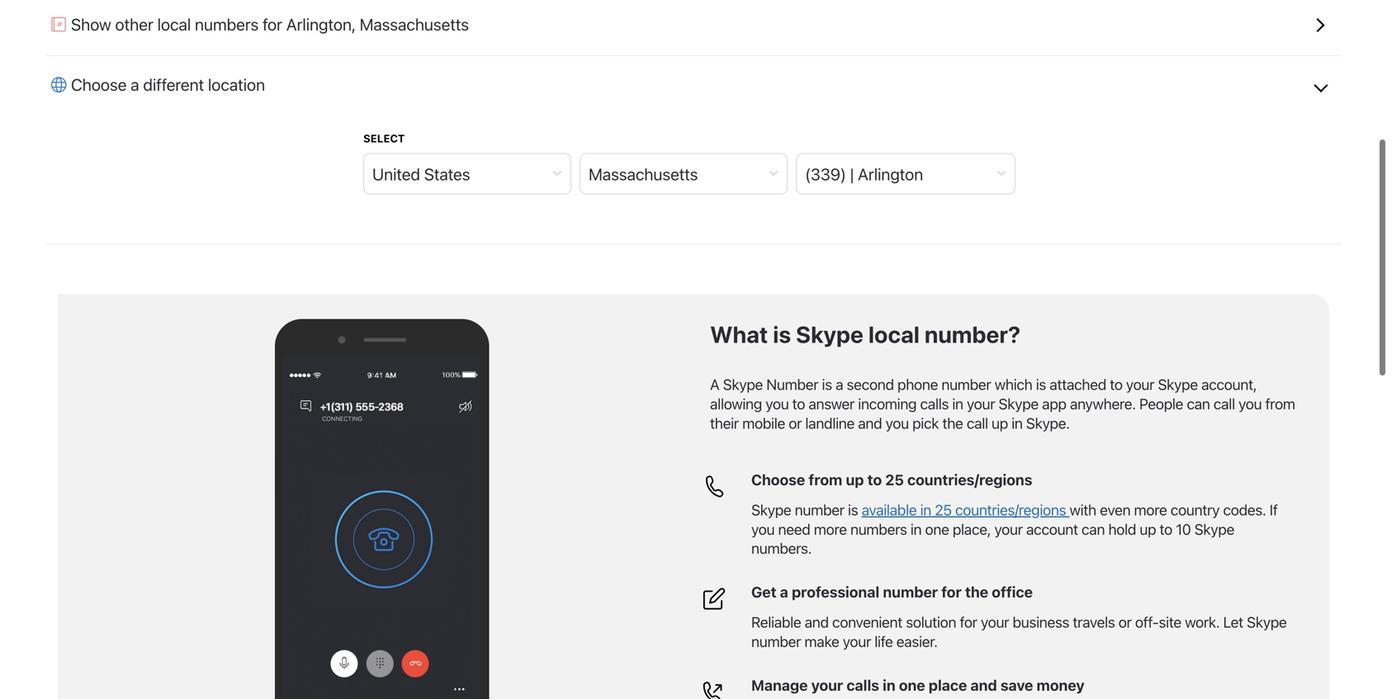 Task type: locate. For each thing, give the bounding box(es) containing it.
0 horizontal spatial choose
[[71, 75, 127, 94]]

skype number is available in 25 countries/regions
[[751, 501, 1070, 519]]

show
[[71, 14, 111, 34]]

your down convenient
[[843, 633, 871, 651]]

2 vertical spatial a
[[780, 583, 788, 601]]

calls up pick
[[920, 395, 949, 413]]

the right pick
[[942, 414, 963, 432]]

landline
[[805, 414, 855, 432]]

a
[[710, 376, 719, 394]]

up
[[992, 414, 1008, 432], [846, 471, 864, 489], [1140, 520, 1156, 538]]

number left which on the bottom
[[942, 376, 991, 394]]

local up phone
[[868, 321, 920, 348]]

1 vertical spatial choose
[[751, 471, 805, 489]]

can inside with even more country codes. if you need more numbers in one place, your account can hold up to 10 skype numbers.
[[1082, 520, 1105, 538]]

manage your calls in one place and save money
[[751, 677, 1085, 694]]

to inside with even more country codes. if you need more numbers in one place, your account can hold up to 10 skype numbers.
[[1160, 520, 1172, 538]]

0 vertical spatial and
[[858, 414, 882, 432]]

a inside a skype number is a second phone number which is attached to your skype account, allowing you to answer incoming calls in your skype app anywhere. people can call you from their mobile or landline and you pick the call up in skype.
[[836, 376, 843, 394]]

0 horizontal spatial the
[[942, 414, 963, 432]]

let
[[1223, 614, 1243, 631]]

2 horizontal spatial a
[[836, 376, 843, 394]]

0 vertical spatial a
[[131, 75, 139, 94]]

location
[[208, 75, 265, 94]]

a inside dropdown button
[[131, 75, 139, 94]]

0 vertical spatial call
[[1214, 395, 1235, 413]]

for left arlington,
[[263, 14, 282, 34]]

in right available
[[920, 501, 931, 519]]

your up people
[[1126, 376, 1154, 394]]

1 vertical spatial and
[[805, 614, 829, 631]]

countries/regions up available in 25 countries/regions link
[[907, 471, 1032, 489]]

0 horizontal spatial local
[[157, 14, 191, 34]]

countries/regions up place, at the right
[[955, 501, 1066, 519]]

call down account,
[[1214, 395, 1235, 413]]

25
[[885, 471, 904, 489], [935, 501, 952, 519]]

to up available
[[867, 471, 882, 489]]

numbers
[[195, 14, 259, 34], [850, 520, 907, 538]]

1 vertical spatial a
[[836, 376, 843, 394]]

more
[[1134, 501, 1167, 519], [814, 520, 847, 538]]

hold
[[1108, 520, 1136, 538]]

choose up need
[[751, 471, 805, 489]]

local right other
[[157, 14, 191, 34]]

1 vertical spatial numbers
[[850, 520, 907, 538]]

can inside a skype number is a second phone number which is attached to your skype account, allowing you to answer incoming calls in your skype app anywhere. people can call you from their mobile or landline and you pick the call up in skype.
[[1187, 395, 1210, 413]]

other
[[115, 14, 153, 34]]

0 vertical spatial from
[[1265, 395, 1295, 413]]

numbers up location
[[195, 14, 259, 34]]

25 right available
[[935, 501, 952, 519]]

1 vertical spatial for
[[941, 583, 962, 601]]

for inside dropdown button
[[263, 14, 282, 34]]

in down life
[[883, 677, 896, 694]]

skype down country
[[1194, 520, 1234, 538]]

one down skype number is available in 25 countries/regions
[[925, 520, 949, 538]]

select
[[363, 132, 405, 145]]

you up numbers.
[[751, 520, 775, 538]]

0 vertical spatial the
[[942, 414, 963, 432]]

1 horizontal spatial calls
[[920, 395, 949, 413]]

and inside reliable and convenient solution for your business travels or off-site work. let skype number make your life easier.
[[805, 614, 829, 631]]

a skype number is a second phone number which is attached to your skype account, allowing you to answer incoming calls in your skype app anywhere. people can call you from their mobile or landline and you pick the call up in skype.
[[710, 376, 1295, 432]]

number down reliable
[[751, 633, 801, 651]]

1 horizontal spatial and
[[858, 414, 882, 432]]

more up hold
[[1134, 501, 1167, 519]]

1 horizontal spatial numbers
[[850, 520, 907, 538]]

phone
[[898, 376, 938, 394]]

what
[[710, 321, 768, 348]]

1 horizontal spatial choose
[[751, 471, 805, 489]]

1 vertical spatial call
[[967, 414, 988, 432]]

1 horizontal spatial a
[[780, 583, 788, 601]]

mobile
[[742, 414, 785, 432]]

0 vertical spatial 25
[[885, 471, 904, 489]]

can down with
[[1082, 520, 1105, 538]]

from
[[1265, 395, 1295, 413], [809, 471, 842, 489]]

and left save
[[971, 677, 997, 694]]

even
[[1100, 501, 1131, 519]]

a left 'different'
[[131, 75, 139, 94]]

skype down which on the bottom
[[999, 395, 1039, 413]]

0 vertical spatial calls
[[920, 395, 949, 413]]

country
[[1171, 501, 1220, 519]]

is
[[773, 321, 791, 348], [822, 376, 832, 394], [1036, 376, 1046, 394], [848, 501, 858, 519]]

codes.
[[1223, 501, 1266, 519]]

2 vertical spatial up
[[1140, 520, 1156, 538]]

0 vertical spatial numbers
[[195, 14, 259, 34]]

0 vertical spatial or
[[789, 414, 802, 432]]

skype up need
[[751, 501, 791, 519]]

1 horizontal spatial 25
[[935, 501, 952, 519]]

countries/regions
[[907, 471, 1032, 489], [955, 501, 1066, 519]]

1 vertical spatial from
[[809, 471, 842, 489]]

choose inside dropdown button
[[71, 75, 127, 94]]

1 horizontal spatial more
[[1134, 501, 1167, 519]]

0 vertical spatial one
[[925, 520, 949, 538]]

2 vertical spatial for
[[960, 614, 977, 631]]

0 horizontal spatial 25
[[885, 471, 904, 489]]

25 up available
[[885, 471, 904, 489]]

0 horizontal spatial and
[[805, 614, 829, 631]]

0 vertical spatial can
[[1187, 395, 1210, 413]]

the left the office
[[965, 583, 988, 601]]

choose for choose from up to 25 countries/regions
[[751, 471, 805, 489]]

you
[[766, 395, 789, 413], [1239, 395, 1262, 413], [886, 414, 909, 432], [751, 520, 775, 538]]

available in 25 countries/regions link
[[862, 501, 1070, 519]]

your right place, at the right
[[994, 520, 1023, 538]]

and
[[858, 414, 882, 432], [805, 614, 829, 631], [971, 677, 997, 694]]

is right what
[[773, 321, 791, 348]]

1 vertical spatial local
[[868, 321, 920, 348]]

for up solution
[[941, 583, 962, 601]]

site
[[1159, 614, 1181, 631]]

1 vertical spatial or
[[1119, 614, 1132, 631]]

1 horizontal spatial from
[[1265, 395, 1295, 413]]

number?
[[925, 321, 1021, 348]]

is left available
[[848, 501, 858, 519]]

for for solution
[[960, 614, 977, 631]]

0 horizontal spatial or
[[789, 414, 802, 432]]

numbers down available
[[850, 520, 907, 538]]

choose from up to 25 countries/regions
[[751, 471, 1032, 489]]

0 horizontal spatial numbers
[[195, 14, 259, 34]]

for
[[263, 14, 282, 34], [941, 583, 962, 601], [960, 614, 977, 631]]

0 horizontal spatial can
[[1082, 520, 1105, 538]]

skype up people
[[1158, 376, 1198, 394]]

1 vertical spatial up
[[846, 471, 864, 489]]

choose down show
[[71, 75, 127, 94]]

one left 'place'
[[899, 677, 925, 694]]

1 horizontal spatial the
[[965, 583, 988, 601]]

in
[[952, 395, 963, 413], [1012, 414, 1023, 432], [920, 501, 931, 519], [911, 520, 922, 538], [883, 677, 896, 694]]

place,
[[953, 520, 991, 538]]

show other local numbers for arlington, massachusetts button
[[45, 0, 1342, 55]]

up right hold
[[1140, 520, 1156, 538]]

0 horizontal spatial call
[[967, 414, 988, 432]]

up down which on the bottom
[[992, 414, 1008, 432]]

calls
[[920, 395, 949, 413], [847, 677, 879, 694]]

business
[[1013, 614, 1069, 631]]

life
[[875, 633, 893, 651]]

one
[[925, 520, 949, 538], [899, 677, 925, 694]]

calls down life
[[847, 677, 879, 694]]

numbers inside dropdown button
[[195, 14, 259, 34]]

travels
[[1073, 614, 1115, 631]]

or left off-
[[1119, 614, 1132, 631]]

can
[[1187, 395, 1210, 413], [1082, 520, 1105, 538]]

0 vertical spatial choose
[[71, 75, 127, 94]]

1 horizontal spatial or
[[1119, 614, 1132, 631]]

call
[[1214, 395, 1235, 413], [967, 414, 988, 432]]

your
[[1126, 376, 1154, 394], [967, 395, 995, 413], [994, 520, 1023, 538], [981, 614, 1009, 631], [843, 633, 871, 651], [811, 677, 843, 694]]

you up 'mobile'
[[766, 395, 789, 413]]

1 vertical spatial can
[[1082, 520, 1105, 538]]

1 horizontal spatial up
[[992, 414, 1008, 432]]

massachusetts
[[360, 14, 469, 34]]

and up make
[[805, 614, 829, 631]]

pick
[[912, 414, 939, 432]]

and down incoming
[[858, 414, 882, 432]]

can down account,
[[1187, 395, 1210, 413]]

for inside reliable and convenient solution for your business travels or off-site work. let skype number make your life easier.
[[960, 614, 977, 631]]

up inside a skype number is a second phone number which is attached to your skype account, allowing you to answer incoming calls in your skype app anywhere. people can call you from their mobile or landline and you pick the call up in skype.
[[992, 414, 1008, 432]]

a up answer
[[836, 376, 843, 394]]

to
[[1110, 376, 1123, 394], [792, 395, 805, 413], [867, 471, 882, 489], [1160, 520, 1172, 538]]

show other local numbers for arlington, massachusetts
[[71, 14, 469, 34]]

more right need
[[814, 520, 847, 538]]

professional
[[792, 583, 879, 601]]

up up available
[[846, 471, 864, 489]]

skype up number at the right bottom
[[796, 321, 864, 348]]

1 vertical spatial one
[[899, 677, 925, 694]]

1 vertical spatial more
[[814, 520, 847, 538]]

or right 'mobile'
[[789, 414, 802, 432]]

skype right let
[[1247, 614, 1287, 631]]

to left the 10
[[1160, 520, 1172, 538]]

1 vertical spatial calls
[[847, 677, 879, 694]]

2 horizontal spatial up
[[1140, 520, 1156, 538]]

2 horizontal spatial and
[[971, 677, 997, 694]]

the
[[942, 414, 963, 432], [965, 583, 988, 601]]

number
[[766, 376, 818, 394]]

0 vertical spatial local
[[157, 14, 191, 34]]

a right get
[[780, 583, 788, 601]]

1 horizontal spatial can
[[1187, 395, 1210, 413]]

0 vertical spatial up
[[992, 414, 1008, 432]]

your down which on the bottom
[[967, 395, 995, 413]]

call right pick
[[967, 414, 988, 432]]

0 horizontal spatial a
[[131, 75, 139, 94]]

up inside with even more country codes. if you need more numbers in one place, your account can hold up to 10 skype numbers.
[[1140, 520, 1156, 538]]

skype
[[796, 321, 864, 348], [723, 376, 763, 394], [1158, 376, 1198, 394], [999, 395, 1039, 413], [751, 501, 791, 519], [1194, 520, 1234, 538], [1247, 614, 1287, 631]]

0 vertical spatial for
[[263, 14, 282, 34]]

1 vertical spatial 25
[[935, 501, 952, 519]]

choose for choose a different location
[[71, 75, 127, 94]]

for right solution
[[960, 614, 977, 631]]

in down skype number is available in 25 countries/regions
[[911, 520, 922, 538]]

number
[[942, 376, 991, 394], [795, 501, 844, 519], [883, 583, 938, 601], [751, 633, 801, 651]]

2 vertical spatial and
[[971, 677, 997, 694]]

save
[[1001, 677, 1033, 694]]

choose a different location button
[[45, 55, 1342, 116]]

choose
[[71, 75, 127, 94], [751, 471, 805, 489]]

0 horizontal spatial from
[[809, 471, 842, 489]]

arlington,
[[286, 14, 356, 34]]

or
[[789, 414, 802, 432], [1119, 614, 1132, 631]]

local
[[157, 14, 191, 34], [868, 321, 920, 348]]

a
[[131, 75, 139, 94], [836, 376, 843, 394], [780, 583, 788, 601]]

app
[[1042, 395, 1067, 413]]

numbers.
[[751, 540, 812, 558]]

if
[[1270, 501, 1278, 519]]



Task type: describe. For each thing, give the bounding box(es) containing it.
skype inside with even more country codes. if you need more numbers in one place, your account can hold up to 10 skype numbers.
[[1194, 520, 1234, 538]]

money
[[1037, 677, 1085, 694]]

a for professional
[[780, 583, 788, 601]]

number up solution
[[883, 583, 938, 601]]

work.
[[1185, 614, 1220, 631]]

answer
[[809, 395, 855, 413]]

0 vertical spatial countries/regions
[[907, 471, 1032, 489]]

number inside reliable and convenient solution for your business travels or off-site work. let skype number make your life easier.
[[751, 633, 801, 651]]

your inside with even more country codes. if you need more numbers in one place, your account can hold up to 10 skype numbers.
[[994, 520, 1023, 538]]

to up anywhere.
[[1110, 376, 1123, 394]]

in inside with even more country codes. if you need more numbers in one place, your account can hold up to 10 skype numbers.
[[911, 520, 922, 538]]

off-
[[1135, 614, 1159, 631]]

local inside dropdown button
[[157, 14, 191, 34]]

what is skype local number?
[[710, 321, 1021, 348]]

one inside with even more country codes. if you need more numbers in one place, your account can hold up to 10 skype numbers.
[[925, 520, 949, 538]]

or inside a skype number is a second phone number which is attached to your skype account, allowing you to answer incoming calls in your skype app anywhere. people can call you from their mobile or landline and you pick the call up in skype.
[[789, 414, 802, 432]]

need
[[778, 520, 810, 538]]

and inside a skype number is a second phone number which is attached to your skype account, allowing you to answer incoming calls in your skype app anywhere. people can call you from their mobile or landline and you pick the call up in skype.
[[858, 414, 882, 432]]

1 horizontal spatial call
[[1214, 395, 1235, 413]]

you inside with even more country codes. if you need more numbers in one place, your account can hold up to 10 skype numbers.
[[751, 520, 775, 538]]

account,
[[1201, 376, 1257, 394]]

for for numbers
[[263, 14, 282, 34]]

reliable and convenient solution for your business travels or off-site work. let skype number make your life easier.
[[751, 614, 1287, 651]]

0 horizontal spatial calls
[[847, 677, 879, 694]]

in left skype.
[[1012, 414, 1023, 432]]

the inside a skype number is a second phone number which is attached to your skype account, allowing you to answer incoming calls in your skype app anywhere. people can call you from their mobile or landline and you pick the call up in skype.
[[942, 414, 963, 432]]

manage
[[751, 677, 808, 694]]

or inside reliable and convenient solution for your business travels or off-site work. let skype number make your life easier.
[[1119, 614, 1132, 631]]

solution
[[906, 614, 956, 631]]

to down number at the right bottom
[[792, 395, 805, 413]]

skype inside reliable and convenient solution for your business travels or off-site work. let skype number make your life easier.
[[1247, 614, 1287, 631]]

your down the office
[[981, 614, 1009, 631]]

make
[[805, 633, 839, 651]]

1 horizontal spatial local
[[868, 321, 920, 348]]

get
[[751, 583, 777, 601]]

place
[[929, 677, 967, 694]]

you down incoming
[[886, 414, 909, 432]]

get a professional number for the office
[[751, 583, 1033, 601]]

numbers inside with even more country codes. if you need more numbers in one place, your account can hold up to 10 skype numbers.
[[850, 520, 907, 538]]

from inside a skype number is a second phone number which is attached to your skype account, allowing you to answer incoming calls in your skype app anywhere. people can call you from their mobile or landline and you pick the call up in skype.
[[1265, 395, 1295, 413]]

second
[[847, 376, 894, 394]]

anywhere.
[[1070, 395, 1136, 413]]

in right incoming
[[952, 395, 963, 413]]

is up app
[[1036, 376, 1046, 394]]

a for different
[[131, 75, 139, 94]]

their
[[710, 414, 739, 432]]

with even more country codes. if you need more numbers in one place, your account can hold up to 10 skype numbers.
[[751, 501, 1278, 558]]

you down account,
[[1239, 395, 1262, 413]]

easier.
[[896, 633, 938, 651]]

for for number
[[941, 583, 962, 601]]

number up need
[[795, 501, 844, 519]]

account
[[1026, 520, 1078, 538]]

convenient
[[832, 614, 902, 631]]

1 vertical spatial the
[[965, 583, 988, 601]]

people
[[1139, 395, 1183, 413]]

which
[[995, 376, 1032, 394]]

incoming
[[858, 395, 917, 413]]

reliable
[[751, 614, 801, 631]]

with
[[1070, 501, 1096, 519]]

skype.
[[1026, 414, 1070, 432]]

choose a different location
[[71, 75, 265, 94]]

1 vertical spatial countries/regions
[[955, 501, 1066, 519]]

0 horizontal spatial more
[[814, 520, 847, 538]]

your down make
[[811, 677, 843, 694]]

0 vertical spatial more
[[1134, 501, 1167, 519]]

different
[[143, 75, 204, 94]]

office
[[992, 583, 1033, 601]]

0 horizontal spatial up
[[846, 471, 864, 489]]

skype up allowing
[[723, 376, 763, 394]]

available
[[862, 501, 917, 519]]

number inside a skype number is a second phone number which is attached to your skype account, allowing you to answer incoming calls in your skype app anywhere. people can call you from their mobile or landline and you pick the call up in skype.
[[942, 376, 991, 394]]

10
[[1176, 520, 1191, 538]]

allowing
[[710, 395, 762, 413]]

calls inside a skype number is a second phone number which is attached to your skype account, allowing you to answer incoming calls in your skype app anywhere. people can call you from their mobile or landline and you pick the call up in skype.
[[920, 395, 949, 413]]

attached
[[1050, 376, 1106, 394]]

is up answer
[[822, 376, 832, 394]]



Task type: vqa. For each thing, say whether or not it's contained in the screenshot.
About me text field
no



